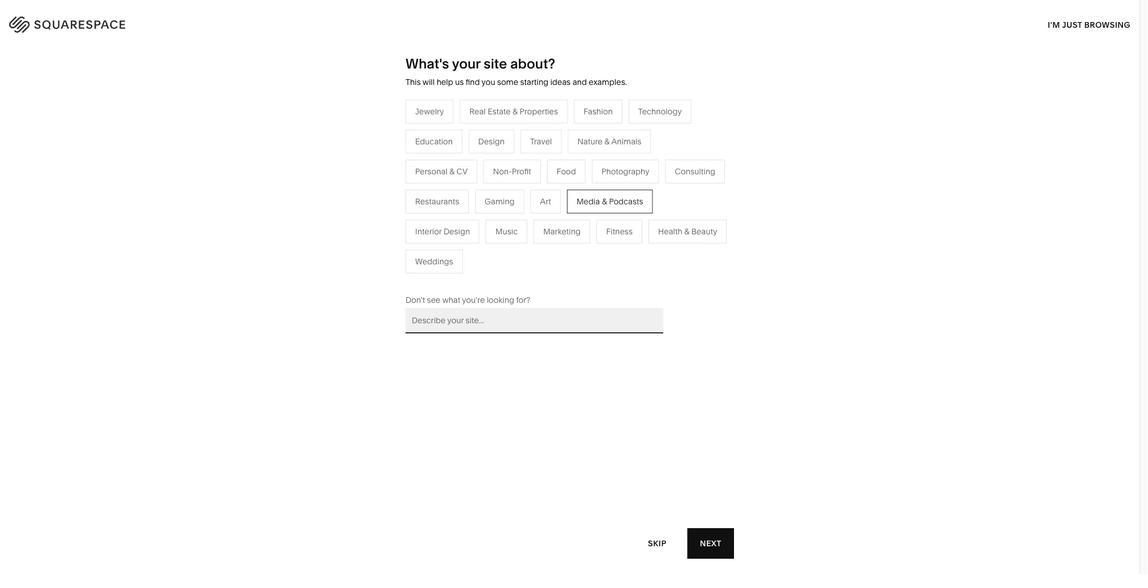 Task type: describe. For each thing, give the bounding box(es) containing it.
consulting
[[675, 167, 716, 176]]

1 vertical spatial nature & animals
[[558, 175, 622, 184]]

Design radio
[[469, 130, 514, 153]]

nature & animals inside radio
[[578, 137, 642, 146]]

education
[[415, 137, 453, 146]]

just
[[1063, 20, 1083, 29]]

& inside personal & cv "option"
[[450, 167, 455, 176]]

real estate & properties inside option
[[470, 107, 558, 116]]

marketing
[[544, 227, 581, 236]]

& down restaurants link
[[464, 192, 469, 201]]

skip
[[648, 539, 667, 549]]

Marketing radio
[[534, 220, 591, 244]]

properties inside option
[[520, 107, 558, 116]]

Fashion radio
[[574, 100, 623, 123]]

Food radio
[[547, 160, 586, 183]]

interior design
[[415, 227, 470, 236]]

starting
[[520, 77, 549, 87]]

Travel radio
[[521, 130, 562, 153]]

non- inside radio
[[493, 167, 512, 176]]

next
[[700, 539, 722, 549]]

music
[[496, 227, 518, 236]]

0 vertical spatial fitness
[[558, 192, 585, 201]]

real estate & properties link
[[439, 243, 539, 252]]

squarespace logo image
[[23, 14, 148, 32]]

travel link
[[439, 158, 472, 167]]

you're
[[462, 295, 485, 305]]

Health & Beauty radio
[[649, 220, 727, 244]]

ideas
[[551, 77, 571, 87]]

weddings link
[[439, 226, 488, 235]]

podcasts inside option
[[609, 197, 643, 206]]

0 vertical spatial restaurants
[[439, 175, 483, 184]]

Personal & CV radio
[[406, 160, 477, 183]]

0 horizontal spatial media
[[439, 192, 462, 201]]

1 vertical spatial animals
[[592, 175, 622, 184]]

fitness inside "option"
[[606, 227, 633, 236]]

0 horizontal spatial media & podcasts
[[439, 192, 505, 201]]

& inside nature & animals radio
[[605, 137, 610, 146]]

log             in link
[[1097, 17, 1126, 28]]

events
[[439, 209, 463, 218]]

community
[[319, 209, 363, 218]]

media & podcasts link
[[439, 192, 517, 201]]

design inside radio
[[444, 227, 470, 236]]

what
[[442, 295, 460, 305]]

health & beauty
[[658, 227, 717, 236]]

some
[[497, 77, 519, 87]]

& down home & decor
[[585, 175, 590, 184]]

for?
[[516, 295, 531, 305]]

animals inside radio
[[612, 137, 642, 146]]

photography
[[602, 167, 650, 176]]

health
[[658, 227, 683, 236]]

will
[[423, 77, 435, 87]]

your
[[452, 55, 481, 72]]

profits
[[390, 209, 414, 218]]

& down weddings link
[[482, 243, 487, 252]]

you
[[482, 77, 495, 87]]

nature & animals link
[[558, 175, 634, 184]]

this
[[406, 77, 421, 87]]

Fitness radio
[[597, 220, 643, 244]]

Nature & Animals radio
[[568, 130, 651, 153]]

don't see what you're looking for?
[[406, 295, 531, 305]]

help
[[437, 77, 453, 87]]

log             in
[[1097, 17, 1126, 28]]

Jewelry radio
[[406, 100, 454, 123]]

0 vertical spatial weddings
[[439, 226, 477, 235]]

estate inside option
[[488, 107, 511, 116]]

what's
[[406, 55, 449, 72]]

fitness link
[[558, 192, 596, 201]]

design inside option
[[478, 137, 505, 146]]

lusaka element
[[417, 387, 723, 575]]

technology
[[638, 107, 682, 116]]

Restaurants radio
[[406, 190, 469, 214]]

restaurants link
[[439, 175, 494, 184]]

media inside option
[[577, 197, 600, 206]]



Task type: vqa. For each thing, say whether or not it's contained in the screenshot.
Lusaka 'IMAGE' at the bottom
yes



Task type: locate. For each thing, give the bounding box(es) containing it.
podcasts
[[471, 192, 505, 201], [609, 197, 643, 206]]

about?
[[510, 55, 555, 72]]

1 horizontal spatial non-
[[493, 167, 512, 176]]

0 horizontal spatial non-
[[372, 209, 390, 218]]

browsing
[[1085, 20, 1131, 29]]

in
[[1117, 17, 1126, 28]]

and
[[573, 77, 587, 87]]

home & decor
[[558, 158, 613, 167]]

restaurants inside "restaurants" radio
[[415, 197, 459, 206]]

weddings down interior
[[415, 257, 453, 266]]

i'm just browsing link
[[1048, 9, 1131, 40]]

1 vertical spatial properties
[[489, 243, 527, 252]]

1 vertical spatial restaurants
[[415, 197, 459, 206]]

media & podcasts inside option
[[577, 197, 643, 206]]

Non-Profit radio
[[484, 160, 541, 183]]

1 horizontal spatial estate
[[488, 107, 511, 116]]

Interior Design radio
[[406, 220, 480, 244]]

& right home at the top of page
[[583, 158, 588, 167]]

& left cv
[[450, 167, 455, 176]]

0 horizontal spatial fitness
[[558, 192, 585, 201]]

podcasts down restaurants link
[[471, 192, 505, 201]]

i'm just browsing
[[1048, 20, 1131, 29]]

0 vertical spatial real estate & properties
[[470, 107, 558, 116]]

estate down some at top
[[488, 107, 511, 116]]

properties
[[520, 107, 558, 116], [489, 243, 527, 252]]

lusaka image
[[417, 387, 723, 575]]

1 vertical spatial non-
[[372, 209, 390, 218]]

restaurants up 'events'
[[415, 197, 459, 206]]

0 horizontal spatial design
[[444, 227, 470, 236]]

1 horizontal spatial design
[[478, 137, 505, 146]]

Gaming radio
[[475, 190, 524, 214]]

personal
[[415, 167, 448, 176]]

& right health
[[685, 227, 690, 236]]

1 horizontal spatial podcasts
[[609, 197, 643, 206]]

estate
[[488, 107, 511, 116], [457, 243, 480, 252]]

Don't see what you're looking for? field
[[406, 308, 664, 334]]

0 vertical spatial estate
[[488, 107, 511, 116]]

design up non-profit
[[478, 137, 505, 146]]

weddings inside radio
[[415, 257, 453, 266]]

cv
[[457, 167, 468, 176]]

properties down starting
[[520, 107, 558, 116]]

personal & cv
[[415, 167, 468, 176]]

community & non-profits link
[[319, 209, 425, 218]]

design down events link
[[444, 227, 470, 236]]

real down find
[[470, 107, 486, 116]]

1 vertical spatial nature
[[558, 175, 583, 184]]

nature & animals up 'decor'
[[578, 137, 642, 146]]

fitness
[[558, 192, 585, 201], [606, 227, 633, 236]]

site
[[484, 55, 507, 72]]

0 vertical spatial nature & animals
[[578, 137, 642, 146]]

&
[[513, 107, 518, 116], [605, 137, 610, 146], [583, 158, 588, 167], [450, 167, 455, 176], [585, 175, 590, 184], [464, 192, 469, 201], [602, 197, 607, 206], [364, 209, 370, 218], [685, 227, 690, 236], [482, 243, 487, 252]]

& inside media & podcasts option
[[602, 197, 607, 206]]

art
[[540, 197, 551, 206]]

1 horizontal spatial real
[[470, 107, 486, 116]]

next button
[[688, 529, 734, 559]]

travel inside radio
[[530, 137, 552, 146]]

squarespace logo link
[[23, 14, 243, 32]]

home
[[558, 158, 581, 167]]

nature
[[578, 137, 603, 146], [558, 175, 583, 184]]

looking
[[487, 295, 515, 305]]

what's your site about? this will help us find you some starting ideas and examples.
[[406, 55, 627, 87]]

0 horizontal spatial estate
[[457, 243, 480, 252]]

estate down weddings link
[[457, 243, 480, 252]]

1 vertical spatial real
[[439, 243, 455, 252]]

media & podcasts
[[439, 192, 505, 201], [577, 197, 643, 206]]

0 vertical spatial travel
[[530, 137, 552, 146]]

& right community
[[364, 209, 370, 218]]

non- up the gaming option
[[493, 167, 512, 176]]

food
[[557, 167, 576, 176]]

non- right community
[[372, 209, 390, 218]]

media down "nature & animals" link
[[577, 197, 600, 206]]

media
[[439, 192, 462, 201], [577, 197, 600, 206]]

animals
[[612, 137, 642, 146], [592, 175, 622, 184]]

animals up photography
[[612, 137, 642, 146]]

skip button
[[636, 528, 679, 560]]

properties down music
[[489, 243, 527, 252]]

jewelry
[[415, 107, 444, 116]]

see
[[427, 295, 441, 305]]

1 horizontal spatial media & podcasts
[[577, 197, 643, 206]]

Weddings radio
[[406, 250, 463, 274]]

i'm
[[1048, 20, 1061, 29]]

real estate & properties down some at top
[[470, 107, 558, 116]]

media up 'events'
[[439, 192, 462, 201]]

profit
[[512, 167, 531, 176]]

log
[[1097, 17, 1115, 28]]

fitness down media & podcasts option
[[606, 227, 633, 236]]

Media & Podcasts radio
[[567, 190, 653, 214]]

& down some at top
[[513, 107, 518, 116]]

Consulting radio
[[666, 160, 725, 183]]

Photography radio
[[592, 160, 659, 183]]

restaurants down travel link
[[439, 175, 483, 184]]

1 vertical spatial travel
[[439, 158, 460, 167]]

nature down home at the top of page
[[558, 175, 583, 184]]

find
[[466, 77, 480, 87]]

1 vertical spatial real estate & properties
[[439, 243, 527, 252]]

decor
[[590, 158, 613, 167]]

& up 'decor'
[[605, 137, 610, 146]]

1 horizontal spatial travel
[[530, 137, 552, 146]]

1 vertical spatial weddings
[[415, 257, 453, 266]]

& inside health & beauty option
[[685, 227, 690, 236]]

nature up home & decor link
[[578, 137, 603, 146]]

Technology radio
[[629, 100, 692, 123]]

restaurants
[[439, 175, 483, 184], [415, 197, 459, 206]]

don't
[[406, 295, 425, 305]]

0 vertical spatial properties
[[520, 107, 558, 116]]

Music radio
[[486, 220, 528, 244]]

0 horizontal spatial podcasts
[[471, 192, 505, 201]]

Real Estate & Properties radio
[[460, 100, 568, 123]]

gaming
[[485, 197, 515, 206]]

1 vertical spatial estate
[[457, 243, 480, 252]]

interior
[[415, 227, 442, 236]]

podcasts down "photography" option
[[609, 197, 643, 206]]

0 vertical spatial design
[[478, 137, 505, 146]]

1 horizontal spatial fitness
[[606, 227, 633, 236]]

weddings
[[439, 226, 477, 235], [415, 257, 453, 266]]

community & non-profits
[[319, 209, 414, 218]]

real down interior design
[[439, 243, 455, 252]]

real inside option
[[470, 107, 486, 116]]

& down "nature & animals" link
[[602, 197, 607, 206]]

real estate & properties
[[470, 107, 558, 116], [439, 243, 527, 252]]

weddings down events link
[[439, 226, 477, 235]]

media & podcasts down "nature & animals" link
[[577, 197, 643, 206]]

beauty
[[692, 227, 717, 236]]

0 vertical spatial animals
[[612, 137, 642, 146]]

1 vertical spatial fitness
[[606, 227, 633, 236]]

real
[[470, 107, 486, 116], [439, 243, 455, 252]]

nature & animals down home & decor link
[[558, 175, 622, 184]]

fashion
[[584, 107, 613, 116]]

real estate & properties down weddings link
[[439, 243, 527, 252]]

media & podcasts down restaurants link
[[439, 192, 505, 201]]

design
[[478, 137, 505, 146], [444, 227, 470, 236]]

& inside real estate & properties option
[[513, 107, 518, 116]]

examples.
[[589, 77, 627, 87]]

nature inside radio
[[578, 137, 603, 146]]

0 horizontal spatial travel
[[439, 158, 460, 167]]

us
[[455, 77, 464, 87]]

nature & animals
[[578, 137, 642, 146], [558, 175, 622, 184]]

1 horizontal spatial media
[[577, 197, 600, 206]]

Art radio
[[531, 190, 561, 214]]

1 vertical spatial design
[[444, 227, 470, 236]]

0 vertical spatial nature
[[578, 137, 603, 146]]

0 vertical spatial non-
[[493, 167, 512, 176]]

0 vertical spatial real
[[470, 107, 486, 116]]

travel
[[530, 137, 552, 146], [439, 158, 460, 167]]

0 horizontal spatial real
[[439, 243, 455, 252]]

events link
[[439, 209, 475, 218]]

home & decor link
[[558, 158, 624, 167]]

Education radio
[[406, 130, 463, 153]]

fitness down food 'radio'
[[558, 192, 585, 201]]

non-
[[493, 167, 512, 176], [372, 209, 390, 218]]

animals down 'decor'
[[592, 175, 622, 184]]

non-profit
[[493, 167, 531, 176]]



